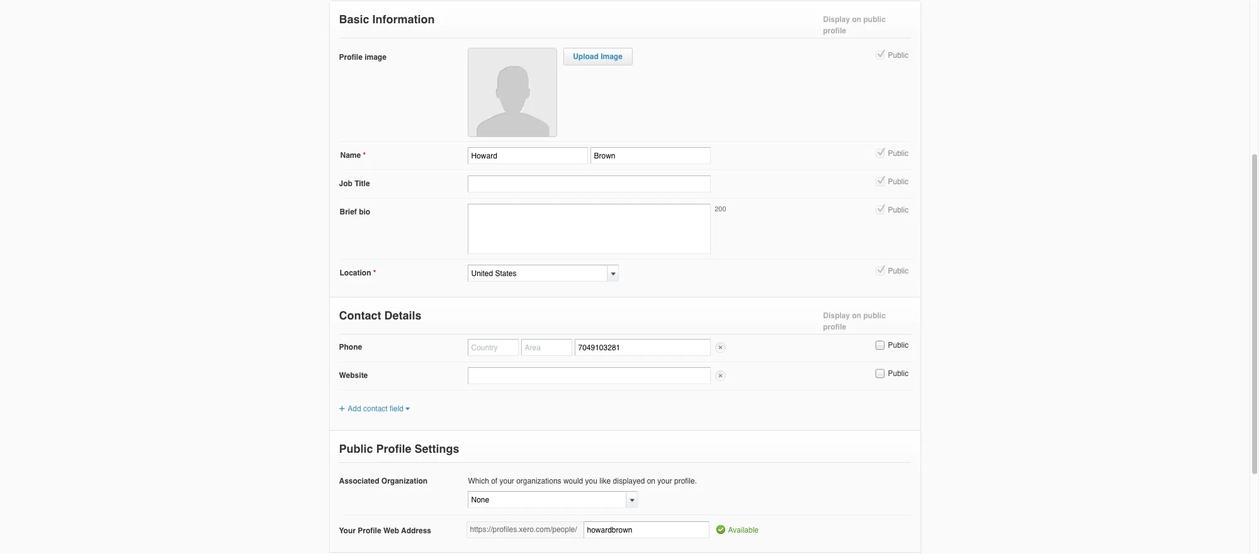 Task type: locate. For each thing, give the bounding box(es) containing it.
0 vertical spatial on
[[852, 15, 862, 24]]

public
[[864, 15, 886, 24], [864, 312, 886, 321]]

profile for basic information
[[823, 26, 846, 35]]

profile up associated organization
[[376, 443, 412, 456]]

organizations
[[517, 478, 561, 486]]

6 public button from the top
[[874, 340, 886, 351]]

None text field
[[468, 176, 711, 193], [468, 368, 711, 385], [468, 492, 626, 509], [468, 176, 711, 193], [468, 368, 711, 385], [468, 492, 626, 509]]

public
[[888, 51, 909, 60], [888, 149, 909, 158], [888, 178, 909, 186], [888, 206, 909, 215], [888, 267, 909, 276], [888, 341, 909, 350], [888, 370, 909, 378], [339, 443, 373, 456]]

2 public from the top
[[864, 312, 886, 321]]

associated
[[339, 478, 379, 486]]

Last text field
[[590, 147, 711, 164]]

profile left web
[[358, 527, 381, 536]]

upload image
[[573, 52, 623, 61]]

2 vertical spatial on
[[647, 478, 656, 486]]

None text field
[[583, 522, 709, 539]]

profile
[[823, 26, 846, 35], [823, 323, 846, 332]]

1 vertical spatial display on public profile
[[823, 312, 886, 332]]

2 display from the top
[[823, 312, 850, 321]]

add contact field button
[[339, 405, 410, 414]]

profile image
[[339, 53, 387, 62]]

profile
[[339, 53, 363, 62], [376, 443, 412, 456], [358, 527, 381, 536]]

https://profiles.xero.com/people/
[[470, 526, 577, 535]]

display
[[823, 15, 850, 24], [823, 312, 850, 321]]

1 display on public profile from the top
[[823, 15, 886, 35]]

0 vertical spatial display
[[823, 15, 850, 24]]

1 horizontal spatial your
[[658, 478, 672, 486]]

1 public from the top
[[864, 15, 886, 24]]

0 vertical spatial display on public profile
[[823, 15, 886, 35]]

settings
[[415, 443, 459, 456]]

2 your from the left
[[658, 478, 672, 486]]

displayed
[[613, 478, 645, 486]]

1 your from the left
[[500, 478, 514, 486]]

display on public profile
[[823, 15, 886, 35], [823, 312, 886, 332]]

organization
[[382, 478, 428, 486]]

1 display from the top
[[823, 15, 850, 24]]

2 vertical spatial profile
[[358, 527, 381, 536]]

like
[[600, 478, 611, 486]]

on for information
[[852, 15, 862, 24]]

display for information
[[823, 15, 850, 24]]

1 profile from the top
[[823, 26, 846, 35]]

field
[[390, 405, 404, 414]]

1 public button from the top
[[874, 50, 886, 61]]

website
[[339, 372, 368, 380]]

name
[[340, 151, 361, 160]]

public for basic information
[[864, 15, 886, 24]]

0 vertical spatial profile
[[823, 26, 846, 35]]

associated organization
[[339, 478, 428, 486]]

your left profile.
[[658, 478, 672, 486]]

which
[[468, 478, 489, 486]]

7 public button from the top
[[874, 368, 886, 380]]

1 vertical spatial profile
[[376, 443, 412, 456]]

1 vertical spatial public
[[864, 312, 886, 321]]

profile left "image"
[[339, 53, 363, 62]]

0 vertical spatial public
[[864, 15, 886, 24]]

Public button
[[874, 50, 886, 61], [874, 148, 886, 159], [874, 176, 886, 188], [874, 205, 886, 216], [874, 266, 886, 277], [874, 340, 886, 351], [874, 368, 886, 380]]

1 vertical spatial on
[[852, 312, 862, 321]]

0 horizontal spatial your
[[500, 478, 514, 486]]

el image
[[405, 407, 410, 412]]

upload
[[573, 52, 599, 61]]

1 vertical spatial display
[[823, 312, 850, 321]]

add contact field
[[348, 405, 404, 414]]

your
[[339, 527, 356, 536]]

2 profile from the top
[[823, 323, 846, 332]]

your right of
[[500, 478, 514, 486]]

profile.
[[674, 478, 697, 486]]

Number text field
[[575, 339, 711, 356]]

details
[[384, 309, 422, 322]]

2 display on public profile from the top
[[823, 312, 886, 332]]

1 vertical spatial profile
[[823, 323, 846, 332]]

your
[[500, 478, 514, 486], [658, 478, 672, 486]]

Brief bio text field
[[468, 204, 711, 254]]

Location text field
[[468, 265, 607, 282]]

image
[[365, 53, 387, 62]]

address
[[401, 527, 431, 536]]

contact details
[[339, 309, 422, 322]]

on
[[852, 15, 862, 24], [852, 312, 862, 321], [647, 478, 656, 486]]



Task type: describe. For each thing, give the bounding box(es) containing it.
contact
[[363, 405, 388, 414]]

upload image button
[[573, 52, 623, 61]]

display on public profile for contact details
[[823, 312, 886, 332]]

of
[[491, 478, 498, 486]]

which of your organizations would you like displayed on your profile.
[[468, 478, 697, 486]]

would
[[564, 478, 583, 486]]

profile for public profile settings
[[376, 443, 412, 456]]

0 vertical spatial profile
[[339, 53, 363, 62]]

brief bio
[[340, 208, 370, 217]]

display for details
[[823, 312, 850, 321]]

5 public button from the top
[[874, 266, 886, 277]]

3 public button from the top
[[874, 176, 886, 188]]

Area text field
[[521, 339, 572, 356]]

contact
[[339, 309, 381, 322]]

location
[[340, 269, 371, 278]]

brief
[[340, 208, 357, 217]]

2 public button from the top
[[874, 148, 886, 159]]

basic information
[[339, 13, 435, 26]]

you
[[585, 478, 598, 486]]

phone
[[339, 343, 362, 352]]

on for details
[[852, 312, 862, 321]]

display on public profile for basic information
[[823, 15, 886, 35]]

add
[[348, 405, 361, 414]]

profile for your profile web address
[[358, 527, 381, 536]]

Name text field
[[468, 147, 588, 164]]

200
[[715, 205, 726, 213]]

title
[[355, 179, 370, 188]]

4 public button from the top
[[874, 205, 886, 216]]

basic
[[339, 13, 369, 26]]

your profile web address
[[339, 527, 431, 536]]

profile for contact details
[[823, 323, 846, 332]]

public for contact details
[[864, 312, 886, 321]]

information
[[373, 13, 435, 26]]

image
[[601, 52, 623, 61]]

job title
[[339, 179, 370, 188]]

job
[[339, 179, 353, 188]]

bio
[[359, 208, 370, 217]]

Country text field
[[468, 339, 519, 356]]

web
[[383, 527, 399, 536]]

available
[[728, 527, 759, 536]]

public profile settings
[[339, 443, 459, 456]]



Task type: vqa. For each thing, say whether or not it's contained in the screenshot.
"Country"
no



